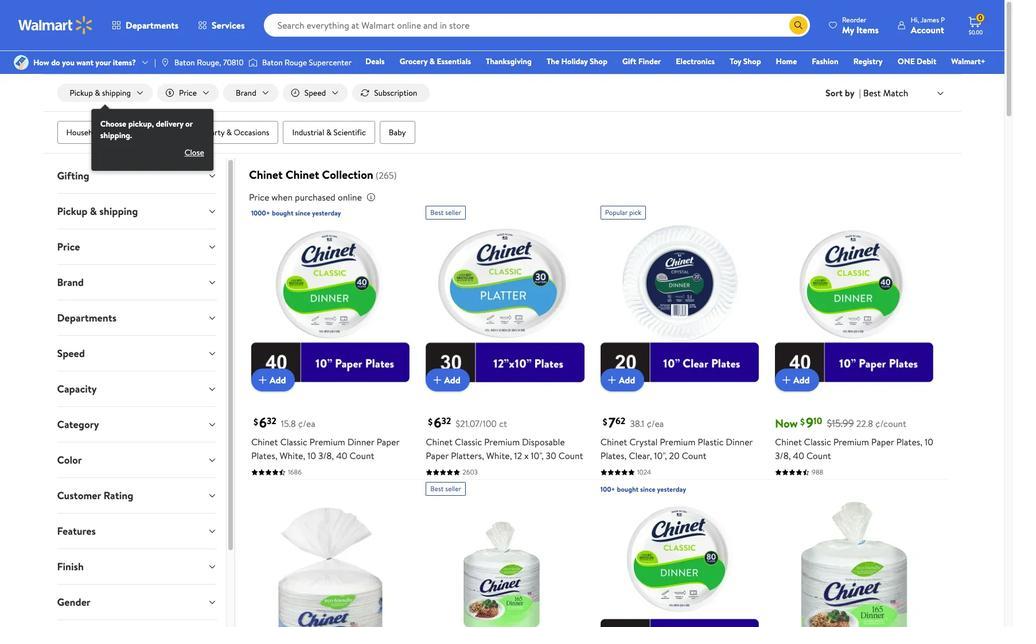 Task type: describe. For each thing, give the bounding box(es) containing it.
toy shop link
[[725, 55, 767, 68]]

10 for 9
[[925, 436, 934, 449]]

party
[[206, 127, 225, 138]]

grocery & essentials
[[400, 56, 471, 67]]

0 vertical spatial brand button
[[223, 84, 278, 102]]

0 vertical spatial 10
[[814, 416, 823, 428]]

fashion
[[812, 56, 839, 67]]

0
[[979, 13, 983, 22]]

gender
[[57, 596, 91, 610]]

6 for $ 6 32 15.8 ¢/ea chinet classic premium dinner paper plates,  white, 10 3/8, 40 count
[[259, 414, 267, 433]]

ct
[[499, 418, 507, 431]]

¢/ea for 7
[[647, 418, 664, 431]]

capacity
[[57, 382, 97, 397]]

departments tab
[[48, 301, 226, 336]]

x
[[525, 450, 529, 463]]

0 horizontal spatial essentials
[[106, 127, 139, 138]]

0 vertical spatial |
[[154, 57, 156, 68]]

crystal
[[630, 436, 658, 449]]

4 add from the left
[[794, 374, 810, 387]]

holiday
[[562, 56, 588, 67]]

walmart image
[[18, 16, 93, 34]]

chinet classic premium disposable paper dinner plates, white, 10 3/8", 80 count image
[[601, 501, 759, 628]]

1000+
[[251, 208, 270, 218]]

chinet inside $ 6 32 $21.07/100 ct chinet classic premium disposable paper platters, white, 12  x 10", 30 count
[[426, 436, 453, 449]]

features tab
[[48, 514, 226, 549]]

chinet inside $ 6 32 15.8 ¢/ea chinet classic premium dinner paper plates,  white, 10 3/8, 40 count
[[251, 436, 278, 449]]

40 for 9
[[793, 450, 805, 463]]

1000+ bought since yesterday
[[251, 208, 341, 218]]

3/8, for 9
[[775, 450, 791, 463]]

bought for 1000+
[[272, 208, 294, 218]]

pickup,
[[128, 118, 154, 130]]

10", inside $ 6 32 $21.07/100 ct chinet classic premium disposable paper platters, white, 12  x 10", 30 count
[[531, 450, 544, 463]]

premium for $ 7 62 38.1 ¢/ea chinet crystal premium plastic dinner plates, clear, 10", 20 count
[[660, 436, 696, 449]]

how
[[33, 57, 49, 68]]

gifting tab
[[48, 158, 226, 193]]

best match
[[864, 87, 909, 99]]

pickup for price when purchased online
[[57, 204, 88, 219]]

how do you want your items?
[[33, 57, 136, 68]]

pickup & shipping button for chinet chinet collection
[[57, 84, 153, 102]]

household
[[66, 127, 104, 138]]

items
[[857, 23, 879, 36]]

toy shop
[[730, 56, 761, 67]]

1 horizontal spatial speed button
[[283, 84, 348, 102]]

plates, inside now $ 9 10 $15.99 22.8 ¢/count chinet classic premium paper plates, 10 3/8, 40 count
[[897, 436, 923, 449]]

count inside now $ 9 10 $15.99 22.8 ¢/count chinet classic premium paper plates, 10 3/8, 40 count
[[807, 450, 832, 463]]

customer rating tab
[[48, 479, 226, 514]]

pickup & shipping for chinet chinet collection
[[70, 87, 131, 99]]

customer rating
[[57, 489, 133, 503]]

brand for bottommost brand dropdown button
[[57, 276, 84, 290]]

gift
[[623, 56, 637, 67]]

you
[[62, 57, 75, 68]]

paper for $ 6 32 15.8 ¢/ea chinet classic premium dinner paper plates,  white, 10 3/8, 40 count
[[377, 436, 400, 449]]

gift finder
[[623, 56, 661, 67]]

industrial & scientific
[[292, 127, 366, 138]]

pickup & shipping button for price when purchased online
[[48, 194, 226, 229]]

match
[[884, 87, 909, 99]]

1 best seller from the top
[[431, 208, 462, 218]]

popular pick
[[605, 208, 642, 218]]

premium for $ 6 32 $21.07/100 ct chinet classic premium disposable paper platters, white, 12  x 10", 30 count
[[484, 436, 520, 449]]

pick
[[630, 208, 642, 218]]

finish tab
[[48, 550, 226, 585]]

$ 6 32 15.8 ¢/ea chinet classic premium dinner paper plates,  white, 10 3/8, 40 count
[[251, 414, 400, 463]]

price when purchased online
[[249, 191, 362, 204]]

| inside the sort and filter section "element"
[[860, 87, 861, 99]]

$15.99
[[827, 417, 854, 431]]

2 shop from the left
[[744, 56, 761, 67]]

deals link
[[360, 55, 390, 68]]

1 vertical spatial home
[[162, 127, 183, 138]]

online
[[338, 191, 362, 204]]

chinet classic premium paper plates, 10 3/8, 40 count image
[[775, 224, 934, 383]]

platters,
[[451, 450, 484, 463]]

& for party & occasions link
[[227, 127, 232, 138]]

0 $0.00
[[969, 13, 983, 36]]

38.1
[[630, 418, 645, 431]]

registry link
[[849, 55, 888, 68]]

customer
[[57, 489, 101, 503]]

premium inside now $ 9 10 $15.99 22.8 ¢/count chinet classic premium paper plates, 10 3/8, 40 count
[[834, 436, 870, 449]]

do
[[51, 57, 60, 68]]

premium for $ 6 32 15.8 ¢/ea chinet classic premium dinner paper plates,  white, 10 3/8, 40 count
[[310, 436, 345, 449]]

$ inside now $ 9 10 $15.99 22.8 ¢/count chinet classic premium paper plates, 10 3/8, 40 count
[[801, 416, 805, 429]]

12
[[514, 450, 522, 463]]

baton for baton rouge supercenter
[[262, 57, 283, 68]]

your
[[95, 57, 111, 68]]

deals
[[366, 56, 385, 67]]

chinet crystal premium plastic dinner plates, clear, 10", 20 count image
[[601, 224, 759, 383]]

choose pickup, delivery or shipping. close
[[100, 118, 204, 158]]

Search search field
[[264, 14, 810, 37]]

chinet paper dinner plates - 165 count image
[[775, 501, 934, 628]]

32 for $ 6 32 $21.07/100 ct chinet classic premium disposable paper platters, white, 12  x 10", 30 count
[[442, 416, 451, 428]]

1024
[[637, 468, 651, 478]]

thanksgiving link
[[481, 55, 537, 68]]

baton rouge supercenter
[[262, 57, 352, 68]]

one debit link
[[893, 55, 942, 68]]

add to cart image for 7
[[605, 374, 619, 388]]

industrial
[[292, 127, 324, 138]]

chinet 10 3/8" diameter big party pack, heavy weight paper dinner plates, 165 count, classic white image
[[426, 501, 585, 628]]

white, for $ 6 32 15.8 ¢/ea chinet classic premium dinner paper plates,  white, 10 3/8, 40 count
[[280, 450, 305, 463]]

pickup for chinet chinet collection
[[70, 87, 93, 99]]

one
[[898, 56, 915, 67]]

gifting
[[57, 169, 89, 183]]

chinet inside $ 7 62 38.1 ¢/ea chinet crystal premium plastic dinner plates, clear, 10", 20 count
[[601, 436, 628, 449]]

$0.00
[[969, 28, 983, 36]]

1 vertical spatial speed button
[[48, 336, 226, 371]]

2 vertical spatial best
[[431, 485, 444, 494]]

plastic
[[698, 436, 724, 449]]

1 seller from the top
[[446, 208, 462, 218]]

dinner inside $ 6 32 15.8 ¢/ea chinet classic premium dinner paper plates,  white, 10 3/8, 40 count
[[348, 436, 375, 449]]

1 vertical spatial brand button
[[48, 265, 226, 300]]

classic for $ 6 32 $21.07/100 ct chinet classic premium disposable paper platters, white, 12  x 10", 30 count
[[455, 436, 482, 449]]

count inside $ 6 32 15.8 ¢/ea chinet classic premium dinner paper plates,  white, 10 3/8, 40 count
[[350, 450, 374, 463]]

capacity button
[[48, 372, 226, 407]]

shipping for price when purchased online
[[99, 204, 138, 219]]

3 add to cart image from the left
[[780, 374, 794, 388]]

grocery
[[400, 56, 428, 67]]

price inside the sort and filter section "element"
[[179, 87, 197, 99]]

color
[[57, 453, 82, 468]]

registry
[[854, 56, 883, 67]]

toy
[[730, 56, 742, 67]]

thanksgiving
[[486, 56, 532, 67]]

customer rating button
[[48, 479, 226, 514]]

chinet classic white 12-5/8 x 10" platters (100 count) image
[[251, 501, 410, 628]]

departments inside tab
[[57, 311, 117, 325]]

capacity tab
[[48, 372, 226, 407]]

walmart+
[[952, 56, 986, 67]]

baton rouge, 70810
[[174, 57, 244, 68]]

p
[[941, 15, 945, 24]]

1 shop from the left
[[590, 56, 608, 67]]

items?
[[113, 57, 136, 68]]

9
[[806, 414, 814, 433]]

32 for $ 6 32 15.8 ¢/ea chinet classic premium dinner paper plates,  white, 10 3/8, 40 count
[[267, 416, 277, 428]]

or
[[185, 118, 193, 130]]

purchased
[[295, 191, 336, 204]]

close button
[[175, 144, 213, 162]]



Task type: vqa. For each thing, say whether or not it's contained in the screenshot.
The Up To Sixty Percent Off Deals. Shop Now. image
no



Task type: locate. For each thing, give the bounding box(es) containing it.
add button for $ 6 32 $21.07/100 ct chinet classic premium disposable paper platters, white, 12  x 10", 30 count
[[426, 369, 470, 392]]

supercenter
[[309, 57, 352, 68]]

chinet chinet collection (265)
[[249, 167, 397, 183]]

count inside $ 7 62 38.1 ¢/ea chinet crystal premium plastic dinner plates, clear, 10", 20 count
[[682, 450, 707, 463]]

100+
[[601, 485, 616, 495]]

pickup & shipping tab
[[48, 194, 226, 229]]

0 vertical spatial best seller
[[431, 208, 462, 218]]

1 horizontal spatial white,
[[487, 450, 512, 463]]

$ 6 32 $21.07/100 ct chinet classic premium disposable paper platters, white, 12  x 10", 30 count
[[426, 414, 583, 463]]

1 horizontal spatial plates,
[[601, 450, 627, 463]]

clear,
[[629, 450, 652, 463]]

0 horizontal spatial dinner
[[348, 436, 375, 449]]

10", inside $ 7 62 38.1 ¢/ea chinet crystal premium plastic dinner plates, clear, 10", 20 count
[[654, 450, 667, 463]]

6 inside $ 6 32 $21.07/100 ct chinet classic premium disposable paper platters, white, 12  x 10", 30 count
[[434, 414, 442, 433]]

1 vertical spatial pickup & shipping
[[57, 204, 138, 219]]

home link up close
[[153, 121, 192, 144]]

disposable
[[522, 436, 565, 449]]

gifting button
[[48, 158, 226, 193]]

2 horizontal spatial 10
[[925, 436, 934, 449]]

add button for $ 6 32 15.8 ¢/ea chinet classic premium dinner paper plates,  white, 10 3/8, 40 count
[[251, 369, 295, 392]]

1 classic from the left
[[280, 436, 307, 449]]

pickup & shipping button down your
[[57, 84, 153, 102]]

62
[[616, 416, 626, 428]]

1 dinner from the left
[[348, 436, 375, 449]]

1 vertical spatial shipping
[[99, 204, 138, 219]]

add button up $21.07/100
[[426, 369, 470, 392]]

10", left 20
[[654, 450, 667, 463]]

10", right 'x'
[[531, 450, 544, 463]]

gift finder link
[[617, 55, 666, 68]]

0 horizontal spatial speed
[[57, 347, 85, 361]]

add for $ 6 32 15.8 ¢/ea chinet classic premium dinner paper plates,  white, 10 3/8, 40 count
[[270, 374, 286, 387]]

0 horizontal spatial classic
[[280, 436, 307, 449]]

bought for 100+
[[617, 485, 639, 495]]

70810
[[223, 57, 244, 68]]

1686
[[288, 468, 302, 478]]

4 count from the left
[[807, 450, 832, 463]]

1 horizontal spatial brand
[[236, 87, 256, 99]]

¢/ea right 15.8
[[298, 418, 315, 431]]

 image for how
[[14, 55, 29, 70]]

classic inside $ 6 32 15.8 ¢/ea chinet classic premium dinner paper plates,  white, 10 3/8, 40 count
[[280, 436, 307, 449]]

price button down the pickup & shipping tab
[[48, 230, 226, 265]]

brand tab
[[48, 265, 226, 300]]

1 3/8, from the left
[[318, 450, 334, 463]]

home left or
[[162, 127, 183, 138]]

$21.07/100
[[456, 418, 497, 431]]

$ for $ 6 32 15.8 ¢/ea chinet classic premium dinner paper plates,  white, 10 3/8, 40 count
[[254, 416, 258, 429]]

pickup & shipping down your
[[70, 87, 131, 99]]

add up 62
[[619, 374, 635, 387]]

add to cart image
[[256, 374, 270, 388], [605, 374, 619, 388], [780, 374, 794, 388]]

0 horizontal spatial home link
[[153, 121, 192, 144]]

speed
[[305, 87, 326, 99], [57, 347, 85, 361]]

40 inside now $ 9 10 $15.99 22.8 ¢/count chinet classic premium paper plates, 10 3/8, 40 count
[[793, 450, 805, 463]]

1 white, from the left
[[280, 450, 305, 463]]

shop right holiday
[[590, 56, 608, 67]]

32 inside $ 6 32 15.8 ¢/ea chinet classic premium dinner paper plates,  white, 10 3/8, 40 count
[[267, 416, 277, 428]]

brand
[[236, 87, 256, 99], [57, 276, 84, 290]]

0 vertical spatial departments
[[126, 19, 179, 32]]

| right items?
[[154, 57, 156, 68]]

40 for 32
[[336, 450, 348, 463]]

2 count from the left
[[559, 450, 583, 463]]

white, inside $ 6 32 $21.07/100 ct chinet classic premium disposable paper platters, white, 12  x 10", 30 count
[[487, 450, 512, 463]]

& right grocery
[[430, 56, 435, 67]]

yesterday down purchased
[[312, 208, 341, 218]]

Walmart Site-Wide search field
[[264, 14, 810, 37]]

grocery & essentials link
[[395, 55, 476, 68]]

0 horizontal spatial departments
[[57, 311, 117, 325]]

1 vertical spatial best seller
[[431, 485, 462, 494]]

|
[[154, 57, 156, 68], [860, 87, 861, 99]]

brand button up departments tab
[[48, 265, 226, 300]]

speed inside speed 'tab'
[[57, 347, 85, 361]]

0 horizontal spatial bought
[[272, 208, 294, 218]]

yesterday for 1000+ bought since yesterday
[[312, 208, 341, 218]]

price tab
[[48, 230, 226, 265]]

1 vertical spatial since
[[641, 485, 656, 495]]

classic inside $ 6 32 $21.07/100 ct chinet classic premium disposable paper platters, white, 12  x 10", 30 count
[[455, 436, 482, 449]]

by
[[845, 87, 855, 99]]

2 ¢/ea from the left
[[647, 418, 664, 431]]

pickup & shipping button
[[57, 84, 153, 102], [48, 194, 226, 229]]

shipping up choose
[[102, 87, 131, 99]]

home down search icon
[[776, 56, 797, 67]]

1 $ from the left
[[254, 416, 258, 429]]

classic down the 9
[[804, 436, 832, 449]]

1 vertical spatial pickup & shipping button
[[48, 194, 226, 229]]

2 premium from the left
[[484, 436, 520, 449]]

2 add to cart image from the left
[[605, 374, 619, 388]]

household essentials
[[66, 127, 139, 138]]

0 horizontal spatial yesterday
[[312, 208, 341, 218]]

best inside dropdown button
[[864, 87, 881, 99]]

1 baton from the left
[[174, 57, 195, 68]]

white, left 12
[[487, 450, 512, 463]]

& inside the sort and filter section "element"
[[95, 87, 100, 99]]

since down 1024
[[641, 485, 656, 495]]

6
[[259, 414, 267, 433], [434, 414, 442, 433]]

classic
[[280, 436, 307, 449], [455, 436, 482, 449], [804, 436, 832, 449]]

speed inside the sort and filter section "element"
[[305, 87, 326, 99]]

1 vertical spatial price button
[[48, 230, 226, 265]]

brand button
[[223, 84, 278, 102], [48, 265, 226, 300]]

household essentials link
[[57, 121, 148, 144]]

legal information image
[[367, 193, 376, 202]]

2 40 from the left
[[793, 450, 805, 463]]

bought down "when"
[[272, 208, 294, 218]]

shipping up price "tab"
[[99, 204, 138, 219]]

1 vertical spatial departments button
[[48, 301, 226, 336]]

plates, for 6
[[251, 450, 278, 463]]

2 3/8, from the left
[[775, 450, 791, 463]]

plates, inside $ 6 32 15.8 ¢/ea chinet classic premium dinner paper plates,  white, 10 3/8, 40 count
[[251, 450, 278, 463]]

pickup & shipping inside the sort and filter section "element"
[[70, 87, 131, 99]]

0 horizontal spatial 40
[[336, 450, 348, 463]]

services
[[212, 19, 245, 32]]

1 horizontal spatial departments
[[126, 19, 179, 32]]

chinet inside now $ 9 10 $15.99 22.8 ¢/count chinet classic premium paper plates, 10 3/8, 40 count
[[775, 436, 802, 449]]

& for industrial & scientific link
[[326, 127, 332, 138]]

0 vertical spatial bought
[[272, 208, 294, 218]]

premium inside $ 6 32 15.8 ¢/ea chinet classic premium dinner paper plates,  white, 10 3/8, 40 count
[[310, 436, 345, 449]]

search icon image
[[794, 21, 803, 30]]

paper inside now $ 9 10 $15.99 22.8 ¢/count chinet classic premium paper plates, 10 3/8, 40 count
[[872, 436, 895, 449]]

0 horizontal spatial since
[[295, 208, 311, 218]]

add to cart image for 6
[[256, 374, 270, 388]]

2 vertical spatial price
[[57, 240, 80, 254]]

yesterday
[[312, 208, 341, 218], [657, 485, 686, 495]]

0 horizontal spatial white,
[[280, 450, 305, 463]]

15.8
[[281, 418, 296, 431]]

electronics link
[[671, 55, 720, 68]]

1 horizontal spatial shop
[[744, 56, 761, 67]]

0 vertical spatial pickup
[[70, 87, 93, 99]]

6 left $21.07/100
[[434, 414, 442, 433]]

1 horizontal spatial home link
[[771, 55, 803, 68]]

32 left 15.8
[[267, 416, 277, 428]]

1 add button from the left
[[251, 369, 295, 392]]

3/8,
[[318, 450, 334, 463], [775, 450, 791, 463]]

category button
[[48, 408, 226, 443]]

0 vertical spatial price
[[179, 87, 197, 99]]

departments button up items?
[[102, 11, 188, 39]]

premium inside $ 7 62 38.1 ¢/ea chinet crystal premium plastic dinner plates, clear, 10", 20 count
[[660, 436, 696, 449]]

add up 15.8
[[270, 374, 286, 387]]

2 horizontal spatial plates,
[[897, 436, 923, 449]]

color button
[[48, 443, 226, 478]]

32 left $21.07/100
[[442, 416, 451, 428]]

0 vertical spatial essentials
[[437, 56, 471, 67]]

pickup & shipping button up price "tab"
[[48, 194, 226, 229]]

& right industrial
[[326, 127, 332, 138]]

white, for $ 6 32 $21.07/100 ct chinet classic premium disposable paper platters, white, 12  x 10", 30 count
[[487, 450, 512, 463]]

baton left the rouge,
[[174, 57, 195, 68]]

brand inside brand tab
[[57, 276, 84, 290]]

1 count from the left
[[350, 450, 374, 463]]

speed button down baton rouge supercenter
[[283, 84, 348, 102]]

988
[[812, 468, 824, 478]]

shop right toy
[[744, 56, 761, 67]]

yesterday for 100+ bought since yesterday
[[657, 485, 686, 495]]

shipping for chinet chinet collection
[[102, 87, 131, 99]]

sort
[[826, 87, 843, 99]]

2 32 from the left
[[442, 416, 451, 428]]

2 6 from the left
[[434, 414, 442, 433]]

1 10", from the left
[[531, 450, 544, 463]]

gender tab
[[48, 585, 226, 620]]

1 horizontal spatial speed
[[305, 87, 326, 99]]

3/8, inside $ 6 32 15.8 ¢/ea chinet classic premium dinner paper plates,  white, 10 3/8, 40 count
[[318, 450, 334, 463]]

$ inside $ 6 32 15.8 ¢/ea chinet classic premium dinner paper plates,  white, 10 3/8, 40 count
[[254, 416, 258, 429]]

3 add button from the left
[[601, 369, 645, 392]]

features
[[57, 525, 96, 539]]

0 vertical spatial pickup & shipping
[[70, 87, 131, 99]]

category tab
[[48, 408, 226, 443]]

$ for $ 7 62 38.1 ¢/ea chinet crystal premium plastic dinner plates, clear, 10", 20 count
[[603, 416, 608, 429]]

2603
[[463, 468, 478, 478]]

3 count from the left
[[682, 450, 707, 463]]

0 vertical spatial price button
[[157, 84, 219, 102]]

0 vertical spatial speed
[[305, 87, 326, 99]]

0 horizontal spatial 10",
[[531, 450, 544, 463]]

0 vertical spatial yesterday
[[312, 208, 341, 218]]

1 vertical spatial best
[[431, 208, 444, 218]]

2 best seller from the top
[[431, 485, 462, 494]]

1 horizontal spatial paper
[[426, 450, 449, 463]]

0 horizontal spatial ¢/ea
[[298, 418, 315, 431]]

2 white, from the left
[[487, 450, 512, 463]]

$ for $ 6 32 $21.07/100 ct chinet classic premium disposable paper platters, white, 12  x 10", 30 count
[[428, 416, 433, 429]]

2 classic from the left
[[455, 436, 482, 449]]

6 for $ 6 32 $21.07/100 ct chinet classic premium disposable paper platters, white, 12  x 10", 30 count
[[434, 414, 442, 433]]

0 vertical spatial pickup & shipping button
[[57, 84, 153, 102]]

0 vertical spatial since
[[295, 208, 311, 218]]

count inside $ 6 32 $21.07/100 ct chinet classic premium disposable paper platters, white, 12  x 10", 30 count
[[559, 450, 583, 463]]

3 add from the left
[[619, 374, 635, 387]]

¢/ea inside $ 6 32 15.8 ¢/ea chinet classic premium dinner paper plates,  white, 10 3/8, 40 count
[[298, 418, 315, 431]]

2 seller from the top
[[446, 485, 462, 494]]

pickup down gifting
[[57, 204, 88, 219]]

seller
[[446, 208, 462, 218], [446, 485, 462, 494]]

0 vertical spatial seller
[[446, 208, 462, 218]]

& down your
[[95, 87, 100, 99]]

1 40 from the left
[[336, 450, 348, 463]]

1 horizontal spatial 10
[[814, 416, 823, 428]]

0 horizontal spatial add to cart image
[[256, 374, 270, 388]]

& up price "tab"
[[90, 204, 97, 219]]

add button up 15.8
[[251, 369, 295, 392]]

&
[[430, 56, 435, 67], [95, 87, 100, 99], [227, 127, 232, 138], [326, 127, 332, 138], [90, 204, 97, 219]]

10 inside $ 6 32 15.8 ¢/ea chinet classic premium dinner paper plates,  white, 10 3/8, 40 count
[[308, 450, 316, 463]]

1 horizontal spatial 40
[[793, 450, 805, 463]]

now $ 9 10 $15.99 22.8 ¢/count chinet classic premium paper plates, 10 3/8, 40 count
[[775, 414, 934, 463]]

2 horizontal spatial classic
[[804, 436, 832, 449]]

1 vertical spatial departments
[[57, 311, 117, 325]]

0 horizontal spatial baton
[[174, 57, 195, 68]]

now
[[775, 416, 798, 432]]

$ left 15.8
[[254, 416, 258, 429]]

0 horizontal spatial brand
[[57, 276, 84, 290]]

0 vertical spatial home
[[776, 56, 797, 67]]

paper for $ 6 32 $21.07/100 ct chinet classic premium disposable paper platters, white, 12  x 10", 30 count
[[426, 450, 449, 463]]

tab
[[48, 621, 226, 628]]

1 horizontal spatial 6
[[434, 414, 442, 433]]

rouge
[[285, 57, 307, 68]]

white, up 1686
[[280, 450, 305, 463]]

plates, for 7
[[601, 450, 627, 463]]

1 horizontal spatial dinner
[[726, 436, 753, 449]]

0 horizontal spatial plates,
[[251, 450, 278, 463]]

1 vertical spatial home link
[[153, 121, 192, 144]]

1 vertical spatial bought
[[617, 485, 639, 495]]

the
[[547, 56, 560, 67]]

2 add button from the left
[[426, 369, 470, 392]]

2 $ from the left
[[428, 416, 433, 429]]

2 baton from the left
[[262, 57, 283, 68]]

1 horizontal spatial 3/8,
[[775, 450, 791, 463]]

1 add to cart image from the left
[[256, 374, 270, 388]]

4 premium from the left
[[834, 436, 870, 449]]

since for 100+
[[641, 485, 656, 495]]

brand for top brand dropdown button
[[236, 87, 256, 99]]

since for 1000+
[[295, 208, 311, 218]]

add for $ 6 32 $21.07/100 ct chinet classic premium disposable paper platters, white, 12  x 10", 30 count
[[444, 374, 461, 387]]

reorder
[[842, 15, 867, 24]]

1 horizontal spatial yesterday
[[657, 485, 686, 495]]

100+ bought since yesterday
[[601, 485, 686, 495]]

¢/ea right 38.1
[[647, 418, 664, 431]]

baton for baton rouge, 70810
[[174, 57, 195, 68]]

party & occasions
[[206, 127, 269, 138]]

1 add from the left
[[270, 374, 286, 387]]

0 horizontal spatial 32
[[267, 416, 277, 428]]

classic for $ 6 32 15.8 ¢/ea chinet classic premium dinner paper plates,  white, 10 3/8, 40 count
[[280, 436, 307, 449]]

popular
[[605, 208, 628, 218]]

3 $ from the left
[[603, 416, 608, 429]]

2 horizontal spatial price
[[249, 191, 269, 204]]

3/8, for 32
[[318, 450, 334, 463]]

1 horizontal spatial 10",
[[654, 450, 667, 463]]

0 horizontal spatial 6
[[259, 414, 267, 433]]

 image left how
[[14, 55, 29, 70]]

finder
[[639, 56, 661, 67]]

$ inside $ 7 62 38.1 ¢/ea chinet crystal premium plastic dinner plates, clear, 10", 20 count
[[603, 416, 608, 429]]

hi, james p account
[[911, 15, 945, 36]]

fashion link
[[807, 55, 844, 68]]

1 horizontal spatial price
[[179, 87, 197, 99]]

$ left '7' on the right of the page
[[603, 416, 608, 429]]

1 horizontal spatial add to cart image
[[605, 374, 619, 388]]

paper
[[377, 436, 400, 449], [872, 436, 895, 449], [426, 450, 449, 463]]

brand inside the sort and filter section "element"
[[236, 87, 256, 99]]

0 vertical spatial speed button
[[283, 84, 348, 102]]

1 horizontal spatial ¢/ea
[[647, 418, 664, 431]]

1 horizontal spatial |
[[860, 87, 861, 99]]

departments button down brand tab
[[48, 301, 226, 336]]

2 dinner from the left
[[726, 436, 753, 449]]

1 horizontal spatial  image
[[248, 57, 258, 68]]

premium inside $ 6 32 $21.07/100 ct chinet classic premium disposable paper platters, white, 12  x 10", 30 count
[[484, 436, 520, 449]]

classic down 15.8
[[280, 436, 307, 449]]

party & occasions link
[[197, 121, 279, 144]]

finish
[[57, 560, 84, 575]]

classic up platters,
[[455, 436, 482, 449]]

0 vertical spatial home link
[[771, 55, 803, 68]]

gender button
[[48, 585, 226, 620]]

pickup inside tab
[[57, 204, 88, 219]]

$ left the 9
[[801, 416, 805, 429]]

1 horizontal spatial essentials
[[437, 56, 471, 67]]

¢/ea inside $ 7 62 38.1 ¢/ea chinet crystal premium plastic dinner plates, clear, 10", 20 count
[[647, 418, 664, 431]]

1 horizontal spatial since
[[641, 485, 656, 495]]

baby link
[[380, 121, 415, 144]]

count
[[350, 450, 374, 463], [559, 450, 583, 463], [682, 450, 707, 463], [807, 450, 832, 463]]

essentials
[[437, 56, 471, 67], [106, 127, 139, 138]]

subscription button
[[352, 84, 430, 102]]

paper inside $ 6 32 $21.07/100 ct chinet classic premium disposable paper platters, white, 12  x 10", 30 count
[[426, 450, 449, 463]]

 image
[[161, 58, 170, 67]]

0 horizontal spatial shop
[[590, 56, 608, 67]]

 image for baton
[[248, 57, 258, 68]]

shipping inside tab
[[99, 204, 138, 219]]

dinner
[[348, 436, 375, 449], [726, 436, 753, 449]]

since
[[295, 208, 311, 218], [641, 485, 656, 495]]

baton
[[174, 57, 195, 68], [262, 57, 283, 68]]

1 vertical spatial seller
[[446, 485, 462, 494]]

0 horizontal spatial  image
[[14, 55, 29, 70]]

chinet classic premium dinner paper plates,  white, 10 3/8, 40 count image
[[251, 224, 410, 383]]

0 vertical spatial departments button
[[102, 11, 188, 39]]

1 6 from the left
[[259, 414, 267, 433]]

 image
[[14, 55, 29, 70], [248, 57, 258, 68]]

add up $21.07/100
[[444, 374, 461, 387]]

0 horizontal spatial paper
[[377, 436, 400, 449]]

pickup down how do you want your items?
[[70, 87, 93, 99]]

pickup & shipping button inside the sort and filter section "element"
[[57, 84, 153, 102]]

1 premium from the left
[[310, 436, 345, 449]]

0 horizontal spatial 3/8,
[[318, 450, 334, 463]]

hi,
[[911, 15, 920, 24]]

speed up capacity
[[57, 347, 85, 361]]

home link down search icon
[[771, 55, 803, 68]]

1 32 from the left
[[267, 416, 277, 428]]

2 horizontal spatial paper
[[872, 436, 895, 449]]

white, inside $ 6 32 15.8 ¢/ea chinet classic premium dinner paper plates,  white, 10 3/8, 40 count
[[280, 450, 305, 463]]

1 vertical spatial essentials
[[106, 127, 139, 138]]

1 horizontal spatial home
[[776, 56, 797, 67]]

shipping inside the sort and filter section "element"
[[102, 87, 131, 99]]

speed button up capacity tab
[[48, 336, 226, 371]]

price inside price "tab"
[[57, 240, 80, 254]]

1 vertical spatial price
[[249, 191, 269, 204]]

& inside tab
[[90, 204, 97, 219]]

4 $ from the left
[[801, 416, 805, 429]]

shipping.
[[100, 130, 132, 141]]

speed tab
[[48, 336, 226, 371]]

1 ¢/ea from the left
[[298, 418, 315, 431]]

add button up 62
[[601, 369, 645, 392]]

1 vertical spatial 10
[[925, 436, 934, 449]]

40 inside $ 6 32 15.8 ¢/ea chinet classic premium dinner paper plates,  white, 10 3/8, 40 count
[[336, 450, 348, 463]]

3/8, inside now $ 9 10 $15.99 22.8 ¢/count chinet classic premium paper plates, 10 3/8, 40 count
[[775, 450, 791, 463]]

0 horizontal spatial 10
[[308, 450, 316, 463]]

32 inside $ 6 32 $21.07/100 ct chinet classic premium disposable paper platters, white, 12  x 10", 30 count
[[442, 416, 451, 428]]

chinet classic premium disposable paper platters, white, 12  x 10", 30 count image
[[426, 224, 585, 383]]

add for $ 7 62 38.1 ¢/ea chinet crystal premium plastic dinner plates, clear, 10", 20 count
[[619, 374, 635, 387]]

dinner inside $ 7 62 38.1 ¢/ea chinet crystal premium plastic dinner plates, clear, 10", 20 count
[[726, 436, 753, 449]]

rouge,
[[197, 57, 221, 68]]

 image right 70810 at top
[[248, 57, 258, 68]]

2 horizontal spatial add to cart image
[[780, 374, 794, 388]]

shipping
[[102, 87, 131, 99], [99, 204, 138, 219]]

0 horizontal spatial price
[[57, 240, 80, 254]]

¢/count
[[876, 418, 907, 431]]

since down price when purchased online
[[295, 208, 311, 218]]

10 for 32
[[308, 450, 316, 463]]

0 horizontal spatial speed button
[[48, 336, 226, 371]]

1 vertical spatial |
[[860, 87, 861, 99]]

6 left 15.8
[[259, 414, 267, 433]]

pickup & shipping down gifting
[[57, 204, 138, 219]]

add up the 9
[[794, 374, 810, 387]]

6 inside $ 6 32 15.8 ¢/ea chinet classic premium dinner paper plates,  white, 10 3/8, 40 count
[[259, 414, 267, 433]]

price button up or
[[157, 84, 219, 102]]

1 vertical spatial brand
[[57, 276, 84, 290]]

& for grocery & essentials link
[[430, 56, 435, 67]]

speed down baton rouge supercenter
[[305, 87, 326, 99]]

color tab
[[48, 443, 226, 478]]

pickup inside the sort and filter section "element"
[[70, 87, 93, 99]]

yesterday down 20
[[657, 485, 686, 495]]

features button
[[48, 514, 226, 549]]

3 classic from the left
[[804, 436, 832, 449]]

home
[[776, 56, 797, 67], [162, 127, 183, 138]]

2 add from the left
[[444, 374, 461, 387]]

1 vertical spatial pickup
[[57, 204, 88, 219]]

baton left rouge
[[262, 57, 283, 68]]

add to cart image
[[431, 374, 444, 388]]

30
[[546, 450, 556, 463]]

pickup & shipping inside tab
[[57, 204, 138, 219]]

bought right 100+
[[617, 485, 639, 495]]

$ inside $ 6 32 $21.07/100 ct chinet classic premium disposable paper platters, white, 12  x 10", 30 count
[[428, 416, 433, 429]]

add button up the 9
[[775, 369, 819, 392]]

classic inside now $ 9 10 $15.99 22.8 ¢/count chinet classic premium paper plates, 10 3/8, 40 count
[[804, 436, 832, 449]]

| right "by"
[[860, 87, 861, 99]]

brand button down 70810 at top
[[223, 84, 278, 102]]

paper inside $ 6 32 15.8 ¢/ea chinet classic premium dinner paper plates,  white, 10 3/8, 40 count
[[377, 436, 400, 449]]

departments
[[126, 19, 179, 32], [57, 311, 117, 325]]

plates, inside $ 7 62 38.1 ¢/ea chinet crystal premium plastic dinner plates, clear, 10", 20 count
[[601, 450, 627, 463]]

premium
[[310, 436, 345, 449], [484, 436, 520, 449], [660, 436, 696, 449], [834, 436, 870, 449]]

add button for $ 7 62 38.1 ¢/ea chinet crystal premium plastic dinner plates, clear, 10", 20 count
[[601, 369, 645, 392]]

price
[[179, 87, 197, 99], [249, 191, 269, 204], [57, 240, 80, 254]]

electronics
[[676, 56, 715, 67]]

0 vertical spatial best
[[864, 87, 881, 99]]

0 horizontal spatial home
[[162, 127, 183, 138]]

$ down add to cart icon
[[428, 416, 433, 429]]

3 premium from the left
[[660, 436, 696, 449]]

¢/ea for 6
[[298, 418, 315, 431]]

4 add button from the left
[[775, 369, 819, 392]]

2 10", from the left
[[654, 450, 667, 463]]

1 horizontal spatial baton
[[262, 57, 283, 68]]

sort and filter section element
[[43, 75, 962, 171]]

pickup & shipping for price when purchased online
[[57, 204, 138, 219]]

home link
[[771, 55, 803, 68], [153, 121, 192, 144]]

& right party
[[227, 127, 232, 138]]



